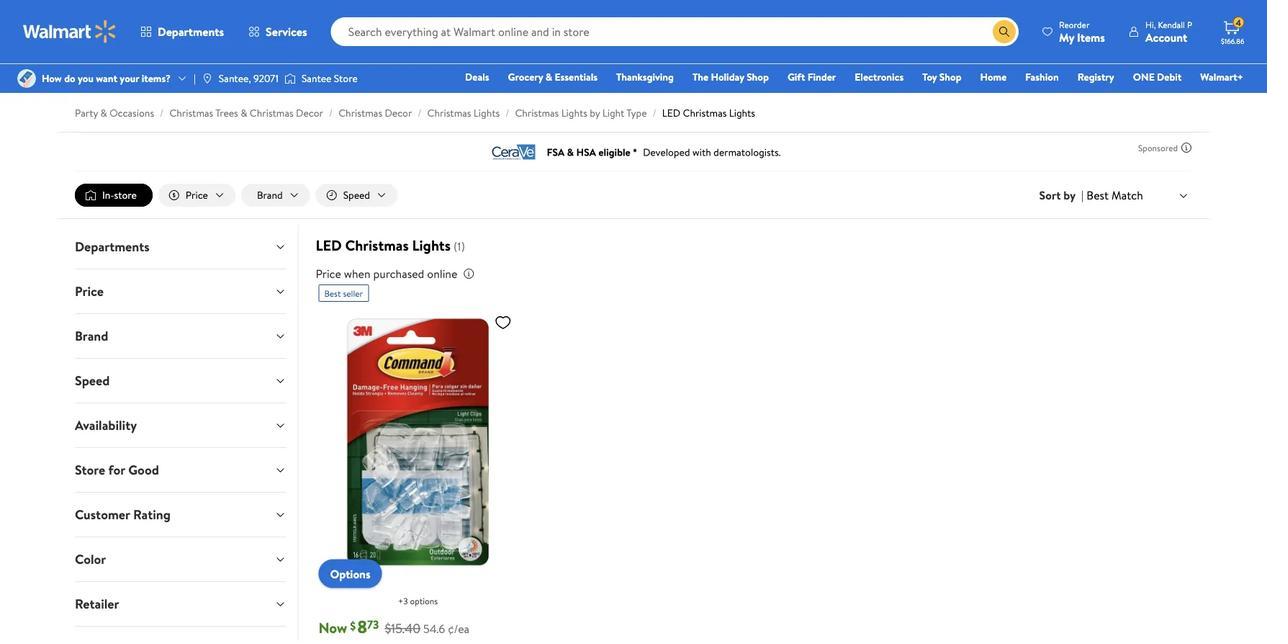 Task type: describe. For each thing, give the bounding box(es) containing it.
party
[[75, 106, 98, 120]]

0 horizontal spatial led
[[316, 235, 342, 255]]

color tab
[[63, 537, 298, 581]]

gift finder link
[[782, 69, 843, 85]]

party & occasions link
[[75, 106, 154, 120]]

availability button
[[63, 403, 298, 447]]

sort
[[1040, 187, 1061, 203]]

Search search field
[[331, 17, 1019, 46]]

in-
[[102, 188, 114, 202]]

1 horizontal spatial &
[[241, 106, 247, 120]]

best for best match
[[1087, 187, 1109, 203]]

christmas lights link
[[428, 106, 500, 120]]

store
[[114, 188, 137, 202]]

brand button inside sort and filter section element
[[241, 184, 310, 207]]

brand tab
[[63, 314, 298, 358]]

store for good button
[[63, 448, 298, 492]]

services
[[266, 24, 307, 40]]

how
[[42, 71, 62, 85]]

grocery
[[508, 70, 543, 84]]

kendall
[[1159, 18, 1186, 31]]

trees
[[216, 106, 238, 120]]

want
[[96, 71, 117, 85]]

0 horizontal spatial by
[[590, 106, 600, 120]]

3 / from the left
[[418, 106, 422, 120]]

availability
[[75, 416, 137, 434]]

best match button
[[1084, 186, 1193, 205]]

retailer button
[[63, 582, 298, 626]]

departments inside tab
[[75, 238, 150, 256]]

the holiday shop link
[[687, 69, 776, 85]]

4
[[1236, 16, 1242, 29]]

retailer
[[75, 595, 119, 613]]

lights down essentials
[[562, 106, 588, 120]]

options link
[[319, 559, 382, 588]]

1 vertical spatial price button
[[63, 269, 298, 313]]

5 / from the left
[[653, 106, 657, 120]]

gift finder
[[788, 70, 837, 84]]

1 vertical spatial brand button
[[63, 314, 298, 358]]

$
[[350, 618, 356, 633]]

services button
[[236, 14, 320, 49]]

best match
[[1087, 187, 1144, 203]]

lights down the holiday shop
[[730, 106, 756, 120]]

registry
[[1078, 70, 1115, 84]]

price button inside sort and filter section element
[[158, 184, 236, 207]]

fashion link
[[1020, 69, 1066, 85]]

purchased
[[373, 266, 425, 282]]

christmas down deals link
[[428, 106, 471, 120]]

4 / from the left
[[506, 106, 510, 120]]

lights left (1)
[[412, 235, 451, 255]]

1 / from the left
[[160, 106, 164, 120]]

0 vertical spatial departments
[[158, 24, 224, 40]]

options
[[410, 595, 438, 607]]

led christmas lights (1)
[[316, 235, 465, 255]]

retailer tab
[[63, 582, 298, 626]]

santee
[[302, 71, 332, 85]]

p
[[1188, 18, 1193, 31]]

seller
[[343, 287, 363, 299]]

electronics
[[855, 70, 904, 84]]

lights down deals link
[[474, 106, 500, 120]]

one debit
[[1134, 70, 1182, 84]]

2 decor from the left
[[385, 106, 412, 120]]

customer rating tab
[[63, 493, 298, 537]]

hi,
[[1146, 18, 1157, 31]]

when
[[344, 266, 371, 282]]

92071
[[254, 71, 279, 85]]

options
[[330, 566, 371, 582]]

christmas down "santee store"
[[339, 106, 383, 120]]

by inside sort and filter section element
[[1064, 187, 1076, 203]]

reorder
[[1060, 18, 1090, 31]]

brand for the bottom brand dropdown button
[[75, 327, 108, 345]]

departments tab
[[63, 225, 298, 269]]

+3
[[398, 595, 408, 607]]

walmart+
[[1201, 70, 1244, 84]]

how do you want your items?
[[42, 71, 171, 85]]

grocery & essentials
[[508, 70, 598, 84]]

for
[[108, 461, 125, 479]]

$15.40
[[385, 619, 421, 637]]

customer rating
[[75, 506, 171, 524]]

8
[[357, 615, 367, 639]]

Walmart Site-Wide search field
[[331, 17, 1019, 46]]

+3 options
[[398, 595, 438, 607]]

essentials
[[555, 70, 598, 84]]

christmas down the
[[683, 106, 727, 120]]

holiday
[[711, 70, 745, 84]]

registry link
[[1072, 69, 1121, 85]]

walmart+ link
[[1195, 69, 1251, 85]]

christmas trees & christmas decor link
[[170, 106, 323, 120]]

speed tab
[[63, 359, 298, 403]]

deals link
[[459, 69, 496, 85]]

christmas up price when purchased online
[[345, 235, 409, 255]]

deals
[[465, 70, 490, 84]]

thanksgiving link
[[610, 69, 681, 85]]

led christmas lights link
[[663, 106, 756, 120]]

christmas down grocery
[[515, 106, 559, 120]]

1 decor from the left
[[296, 106, 323, 120]]

best seller
[[324, 287, 363, 299]]



Task type: locate. For each thing, give the bounding box(es) containing it.
my
[[1060, 29, 1075, 45]]

1 horizontal spatial speed
[[343, 188, 370, 202]]

& right grocery
[[546, 70, 553, 84]]

walmart image
[[23, 20, 117, 43]]

price button up the brand tab
[[63, 269, 298, 313]]

0 horizontal spatial shop
[[747, 70, 769, 84]]

santee,
[[219, 71, 251, 85]]

1 vertical spatial price
[[316, 266, 341, 282]]

departments down in-store button
[[75, 238, 150, 256]]

lights
[[474, 106, 500, 120], [562, 106, 588, 120], [730, 106, 756, 120], [412, 235, 451, 255]]

2 horizontal spatial &
[[546, 70, 553, 84]]

speed button up "availability" dropdown button
[[63, 359, 298, 403]]

speed up led christmas lights (1)
[[343, 188, 370, 202]]

sort and filter section element
[[58, 172, 1210, 218]]

christmas down 92071 at the left top
[[250, 106, 294, 120]]

0 vertical spatial best
[[1087, 187, 1109, 203]]

brand button
[[241, 184, 310, 207], [63, 314, 298, 358]]

match
[[1112, 187, 1144, 203]]

customer
[[75, 506, 130, 524]]

1 horizontal spatial |
[[1082, 187, 1084, 203]]

led
[[663, 106, 681, 120], [316, 235, 342, 255]]

| inside sort and filter section element
[[1082, 187, 1084, 203]]

thanksgiving
[[617, 70, 674, 84]]

0 horizontal spatial brand
[[75, 327, 108, 345]]

party & occasions / christmas trees & christmas decor / christmas decor / christmas lights / christmas lights by light type / led christmas lights
[[75, 106, 756, 120]]

1 vertical spatial |
[[1082, 187, 1084, 203]]

items?
[[142, 71, 171, 85]]

shop right holiday on the right of page
[[747, 70, 769, 84]]

store
[[334, 71, 358, 85], [75, 461, 105, 479]]

 image left the santee,
[[202, 73, 213, 84]]

in-store
[[102, 188, 137, 202]]

2 / from the left
[[329, 106, 333, 120]]

best for best seller
[[324, 287, 341, 299]]

gift
[[788, 70, 806, 84]]

fashion
[[1026, 70, 1059, 84]]

sort by |
[[1040, 187, 1084, 203]]

 image right 92071 at the left top
[[284, 71, 296, 86]]

/ right "type"
[[653, 106, 657, 120]]

1 horizontal spatial  image
[[284, 71, 296, 86]]

toy shop
[[923, 70, 962, 84]]

best left match
[[1087, 187, 1109, 203]]

account
[[1146, 29, 1188, 45]]

best left seller
[[324, 287, 341, 299]]

/ right occasions
[[160, 106, 164, 120]]

/ left christmas lights link
[[418, 106, 422, 120]]

 image for santee, 92071
[[202, 73, 213, 84]]

0 horizontal spatial store
[[75, 461, 105, 479]]

| left best match
[[1082, 187, 1084, 203]]

& right party
[[100, 106, 107, 120]]

¢/ea
[[448, 621, 470, 637]]

& for grocery
[[546, 70, 553, 84]]

command outdoor light clips, clear, damage free hanging of christmas decorations, 16 clips image
[[319, 308, 518, 577]]

departments button up price "tab"
[[63, 225, 298, 269]]

store right santee
[[334, 71, 358, 85]]

1 vertical spatial departments
[[75, 238, 150, 256]]

led right "type"
[[663, 106, 681, 120]]

1 vertical spatial departments button
[[63, 225, 298, 269]]

grocery & essentials link
[[502, 69, 604, 85]]

decor down santee
[[296, 106, 323, 120]]

0 vertical spatial price button
[[158, 184, 236, 207]]

1 horizontal spatial brand
[[257, 188, 283, 202]]

0 horizontal spatial best
[[324, 287, 341, 299]]

electronics link
[[849, 69, 911, 85]]

54.6
[[424, 621, 445, 637]]

1 vertical spatial brand
[[75, 327, 108, 345]]

debit
[[1158, 70, 1182, 84]]

toy shop link
[[916, 69, 969, 85]]

do
[[64, 71, 75, 85]]

& for party
[[100, 106, 107, 120]]

departments up items?
[[158, 24, 224, 40]]

&
[[546, 70, 553, 84], [100, 106, 107, 120], [241, 106, 247, 120]]

by left light
[[590, 106, 600, 120]]

1 vertical spatial speed
[[75, 372, 110, 390]]

the
[[693, 70, 709, 84]]

speed button up led christmas lights (1)
[[316, 184, 398, 207]]

0 horizontal spatial  image
[[202, 73, 213, 84]]

1 horizontal spatial shop
[[940, 70, 962, 84]]

store for good
[[75, 461, 159, 479]]

now
[[319, 618, 347, 638]]

the holiday shop
[[693, 70, 769, 84]]

0 horizontal spatial speed
[[75, 372, 110, 390]]

| right items?
[[194, 71, 196, 85]]

ad disclaimer and feedback for skylinedisplayad image
[[1181, 142, 1193, 153]]

0 vertical spatial speed button
[[316, 184, 398, 207]]

price inside "tab"
[[75, 282, 104, 300]]

0 vertical spatial brand button
[[241, 184, 310, 207]]

price tab
[[63, 269, 298, 313]]

1 vertical spatial speed button
[[63, 359, 298, 403]]

0 horizontal spatial decor
[[296, 106, 323, 120]]

brand inside sort and filter section element
[[257, 188, 283, 202]]

1 horizontal spatial by
[[1064, 187, 1076, 203]]

|
[[194, 71, 196, 85], [1082, 187, 1084, 203]]

sponsored
[[1139, 142, 1178, 154]]

decor left christmas lights link
[[385, 106, 412, 120]]

(1)
[[454, 239, 465, 254]]

0 horizontal spatial |
[[194, 71, 196, 85]]

speed inside sort and filter section element
[[343, 188, 370, 202]]

home
[[981, 70, 1007, 84]]

color
[[75, 550, 106, 568]]

shop
[[747, 70, 769, 84], [940, 70, 962, 84]]

santee, 92071
[[219, 71, 279, 85]]

2 vertical spatial price
[[75, 282, 104, 300]]

departments button
[[128, 14, 236, 49], [63, 225, 298, 269]]

store inside dropdown button
[[75, 461, 105, 479]]

add to favorites list, command outdoor light clips, clear, damage free hanging of christmas decorations, 16 clips image
[[495, 313, 512, 331]]

0 vertical spatial speed
[[343, 188, 370, 202]]

christmas lights by light type link
[[515, 106, 647, 120]]

0 horizontal spatial &
[[100, 106, 107, 120]]

0 horizontal spatial price
[[75, 282, 104, 300]]

speed
[[343, 188, 370, 202], [75, 372, 110, 390]]

search icon image
[[999, 26, 1011, 37]]

decor
[[296, 106, 323, 120], [385, 106, 412, 120]]

christmas decor link
[[339, 106, 412, 120]]

speed button inside sort and filter section element
[[316, 184, 398, 207]]

now $ 8 73 $15.40 54.6 ¢/ea
[[319, 615, 470, 639]]

1 vertical spatial best
[[324, 287, 341, 299]]

finder
[[808, 70, 837, 84]]

toy
[[923, 70, 938, 84]]

1 horizontal spatial speed button
[[316, 184, 398, 207]]

your
[[120, 71, 139, 85]]

$166.86
[[1222, 36, 1245, 46]]

reorder my items
[[1060, 18, 1106, 45]]

christmas left trees
[[170, 106, 213, 120]]

in-store button
[[75, 184, 153, 207]]

2 shop from the left
[[940, 70, 962, 84]]

0 vertical spatial led
[[663, 106, 681, 120]]

0 horizontal spatial speed button
[[63, 359, 298, 403]]

73
[[367, 617, 379, 633]]

price button up the departments tab
[[158, 184, 236, 207]]

santee store
[[302, 71, 358, 85]]

you
[[78, 71, 94, 85]]

0 horizontal spatial departments
[[75, 238, 150, 256]]

0 vertical spatial |
[[194, 71, 196, 85]]

1 horizontal spatial decor
[[385, 106, 412, 120]]

online
[[427, 266, 458, 282]]

1 vertical spatial led
[[316, 235, 342, 255]]

by right sort
[[1064, 187, 1076, 203]]

0 vertical spatial brand
[[257, 188, 283, 202]]

1 horizontal spatial led
[[663, 106, 681, 120]]

rating
[[133, 506, 171, 524]]

brand inside tab
[[75, 327, 108, 345]]

1 horizontal spatial best
[[1087, 187, 1109, 203]]

price inside sort and filter section element
[[186, 188, 208, 202]]

availability tab
[[63, 403, 298, 447]]

speed inside tab
[[75, 372, 110, 390]]

 image
[[284, 71, 296, 86], [202, 73, 213, 84]]

home link
[[974, 69, 1014, 85]]

1 horizontal spatial departments
[[158, 24, 224, 40]]

 image for santee store
[[284, 71, 296, 86]]

type
[[627, 106, 647, 120]]

1 horizontal spatial store
[[334, 71, 358, 85]]

by
[[590, 106, 600, 120], [1064, 187, 1076, 203]]

store left for on the bottom of the page
[[75, 461, 105, 479]]

good
[[128, 461, 159, 479]]

 image
[[17, 69, 36, 88]]

& right trees
[[241, 106, 247, 120]]

customer rating button
[[63, 493, 298, 537]]

departments button up items?
[[128, 14, 236, 49]]

0 vertical spatial by
[[590, 106, 600, 120]]

color button
[[63, 537, 298, 581]]

price when purchased online
[[316, 266, 458, 282]]

brand
[[257, 188, 283, 202], [75, 327, 108, 345]]

1 vertical spatial store
[[75, 461, 105, 479]]

light
[[603, 106, 625, 120]]

1 horizontal spatial price
[[186, 188, 208, 202]]

christmas
[[170, 106, 213, 120], [250, 106, 294, 120], [339, 106, 383, 120], [428, 106, 471, 120], [515, 106, 559, 120], [683, 106, 727, 120], [345, 235, 409, 255]]

brand for brand dropdown button inside the sort and filter section element
[[257, 188, 283, 202]]

/ down "santee store"
[[329, 106, 333, 120]]

items
[[1078, 29, 1106, 45]]

store for good tab
[[63, 448, 298, 492]]

1 vertical spatial by
[[1064, 187, 1076, 203]]

1 shop from the left
[[747, 70, 769, 84]]

best inside popup button
[[1087, 187, 1109, 203]]

0 vertical spatial price
[[186, 188, 208, 202]]

led up best seller
[[316, 235, 342, 255]]

speed up availability
[[75, 372, 110, 390]]

occasions
[[110, 106, 154, 120]]

0 vertical spatial store
[[334, 71, 358, 85]]

0 vertical spatial departments button
[[128, 14, 236, 49]]

shop right toy
[[940, 70, 962, 84]]

2 horizontal spatial price
[[316, 266, 341, 282]]

/ down grocery
[[506, 106, 510, 120]]

hi, kendall p account
[[1146, 18, 1193, 45]]

legal information image
[[463, 268, 475, 280]]



Task type: vqa. For each thing, say whether or not it's contained in the screenshot.
Walmart+ link at the right top of page
yes



